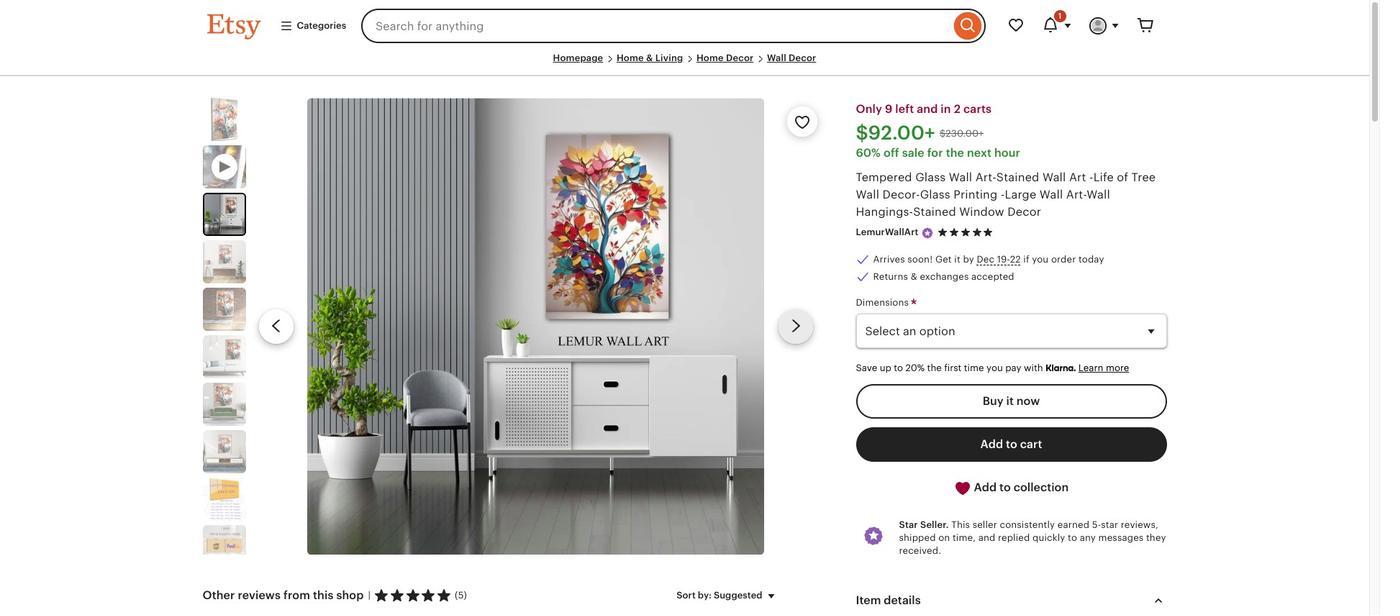 Task type: vqa. For each thing, say whether or not it's contained in the screenshot.
FREE within $ 35.00 FREE shipping
no



Task type: describe. For each thing, give the bounding box(es) containing it.
sort by: suggested
[[677, 590, 763, 601]]

home for home & living
[[617, 53, 644, 63]]

left
[[896, 103, 914, 115]]

arrives soon! get it by dec 19-22 if you order today
[[873, 254, 1105, 265]]

returns & exchanges accepted
[[873, 271, 1015, 282]]

decor-
[[883, 189, 920, 201]]

collection
[[1014, 481, 1069, 494]]

0 horizontal spatial tempered glass wall art-stained wall art life of tree wall image 2 image
[[204, 194, 244, 235]]

tempered glass wall art-stained wall art life of tree wall image 1 image
[[203, 98, 246, 141]]

add to collection
[[971, 481, 1069, 494]]

hour
[[995, 147, 1021, 159]]

shop
[[336, 590, 364, 602]]

with
[[1024, 363, 1043, 374]]

add for add to cart
[[981, 438, 1003, 451]]

decor for wall decor
[[789, 53, 816, 63]]

dimensions
[[856, 297, 912, 308]]

0 vertical spatial glass
[[916, 171, 946, 184]]

tree
[[1132, 171, 1156, 184]]

replied
[[998, 533, 1030, 543]]

0 horizontal spatial -
[[1001, 189, 1005, 201]]

wall right large
[[1040, 189, 1063, 201]]

home & living
[[617, 53, 683, 63]]

time,
[[953, 533, 976, 543]]

this
[[313, 590, 334, 602]]

living
[[655, 53, 683, 63]]

60%
[[856, 147, 881, 159]]

from
[[284, 590, 310, 602]]

categories
[[297, 20, 346, 31]]

other
[[203, 590, 235, 602]]

0 horizontal spatial stained
[[913, 206, 956, 218]]

star
[[1101, 519, 1119, 530]]

sort
[[677, 590, 696, 601]]

0 vertical spatial art-
[[976, 171, 997, 184]]

sort by: suggested button
[[666, 581, 791, 611]]

if
[[1024, 254, 1030, 265]]

now
[[1017, 395, 1040, 407]]

decor inside tempered glass wall art-stained wall art -life of tree wall decor-glass printing -large wall art-wall hangings-stained window decor
[[1008, 206, 1042, 218]]

1 horizontal spatial stained
[[997, 171, 1040, 184]]

by
[[963, 254, 974, 265]]

buy it now
[[983, 395, 1040, 407]]

add to cart button
[[856, 427, 1167, 462]]

item details button
[[843, 584, 1180, 615]]

hangings-
[[856, 206, 913, 218]]

any
[[1080, 533, 1096, 543]]

soon! get
[[908, 254, 952, 265]]

buy
[[983, 395, 1004, 407]]

of
[[1117, 171, 1129, 184]]

& for returns
[[911, 271, 918, 282]]

5-
[[1092, 519, 1101, 530]]

1 button
[[1033, 9, 1081, 43]]

to left cart
[[1006, 438, 1018, 451]]

categories banner
[[181, 0, 1189, 52]]

homepage
[[553, 53, 603, 63]]

accepted
[[972, 271, 1015, 282]]

add to collection button
[[856, 471, 1167, 506]]

$92.00+ $230.00+
[[856, 122, 984, 144]]

wall right home decor
[[767, 53, 787, 63]]

on
[[939, 533, 950, 543]]

only
[[856, 103, 882, 115]]

wall up printing
[[949, 171, 973, 184]]

and inside "this seller consistently earned 5-star reviews, shipped on time, and replied quickly to any messages they received."
[[979, 533, 996, 543]]

save up to 20% the first time you pay with klarna. learn more
[[856, 363, 1129, 374]]

0 horizontal spatial and
[[917, 103, 938, 115]]

2
[[954, 103, 961, 115]]

sale
[[902, 147, 925, 159]]

first
[[944, 363, 962, 374]]

klarna.
[[1046, 363, 1076, 374]]

1 horizontal spatial art-
[[1066, 189, 1087, 201]]

19-
[[997, 254, 1010, 265]]

item
[[856, 595, 881, 607]]

wall down life
[[1087, 189, 1110, 201]]

tempered
[[856, 171, 912, 184]]

next
[[967, 147, 992, 159]]

& for home
[[646, 53, 653, 63]]

to inside "this seller consistently earned 5-star reviews, shipped on time, and replied quickly to any messages they received."
[[1068, 533, 1077, 543]]

for
[[927, 147, 943, 159]]

window
[[960, 206, 1005, 218]]

add to cart
[[981, 438, 1042, 451]]

wall down tempered
[[856, 189, 880, 201]]

wall decor
[[767, 53, 816, 63]]

|
[[368, 590, 371, 601]]

suggested
[[714, 590, 763, 601]]

buy it now button
[[856, 384, 1167, 419]]

22
[[1010, 254, 1021, 265]]

20%
[[906, 363, 925, 374]]

tempered glass wall art-stained wall art life of tree wall image 4 image
[[203, 288, 246, 331]]

it inside buy it now button
[[1007, 395, 1014, 407]]

shipped
[[899, 533, 936, 543]]

today
[[1079, 254, 1105, 265]]



Task type: locate. For each thing, give the bounding box(es) containing it.
1 vertical spatial &
[[911, 271, 918, 282]]

0 vertical spatial stained
[[997, 171, 1040, 184]]

exchanges
[[920, 271, 969, 282]]

details
[[884, 595, 921, 607]]

- right art
[[1090, 171, 1094, 184]]

0 vertical spatial &
[[646, 53, 653, 63]]

60% off sale for the next hour
[[856, 147, 1021, 159]]

home decor link
[[697, 53, 754, 63]]

it right the buy
[[1007, 395, 1014, 407]]

this seller consistently earned 5-star reviews, shipped on time, and replied quickly to any messages they received.
[[899, 519, 1166, 556]]

tempered glass wall art-stained wall art life of tree wall image 2 image
[[307, 98, 764, 555], [204, 194, 244, 235]]

tempered glass wall art-stained wall art life of tree wall image 6 image
[[203, 383, 246, 426]]

lemurwallart
[[856, 227, 919, 238]]

it left by
[[955, 254, 961, 265]]

1 horizontal spatial the
[[946, 147, 964, 159]]

and down seller on the bottom right of the page
[[979, 533, 996, 543]]

the for for
[[946, 147, 964, 159]]

add up seller on the bottom right of the page
[[974, 481, 997, 494]]

lemurwallart link
[[856, 227, 919, 238]]

other reviews from this shop |
[[203, 590, 371, 602]]

returns
[[873, 271, 908, 282]]

reviews,
[[1121, 519, 1159, 530]]

1 horizontal spatial home
[[697, 53, 724, 63]]

1 horizontal spatial and
[[979, 533, 996, 543]]

1 vertical spatial you
[[987, 363, 1003, 374]]

this
[[952, 519, 970, 530]]

stained
[[997, 171, 1040, 184], [913, 206, 956, 218]]

quickly
[[1033, 533, 1066, 543]]

printing
[[954, 189, 998, 201]]

home for home decor
[[697, 53, 724, 63]]

consistently
[[1000, 519, 1055, 530]]

learn
[[1079, 363, 1104, 374]]

the
[[946, 147, 964, 159], [927, 363, 942, 374]]

life
[[1094, 171, 1114, 184]]

you right "if"
[[1032, 254, 1049, 265]]

1 vertical spatial add
[[974, 481, 997, 494]]

(5)
[[455, 590, 467, 601]]

$92.00+
[[856, 122, 936, 144]]

off
[[884, 147, 900, 159]]

0 horizontal spatial you
[[987, 363, 1003, 374]]

star
[[899, 519, 918, 530]]

dec
[[977, 254, 995, 265]]

& right returns
[[911, 271, 918, 282]]

0 horizontal spatial home
[[617, 53, 644, 63]]

1 vertical spatial it
[[1007, 395, 1014, 407]]

home decor
[[697, 53, 754, 63]]

tempered glass wall art-stained wall art life of tree wall image 9 image
[[203, 526, 246, 569]]

carts
[[964, 103, 992, 115]]

None search field
[[361, 9, 986, 43]]

up
[[880, 363, 892, 374]]

you left pay
[[987, 363, 1003, 374]]

home
[[617, 53, 644, 63], [697, 53, 724, 63]]

2 home from the left
[[697, 53, 724, 63]]

in
[[941, 103, 951, 115]]

1 horizontal spatial tempered glass wall art-stained wall art life of tree wall image 2 image
[[307, 98, 764, 555]]

glass up star_seller image
[[920, 189, 951, 201]]

arrives
[[873, 254, 905, 265]]

tempered glass wall art-stained wall art life of tree wall image 7 image
[[203, 431, 246, 474]]

art
[[1069, 171, 1086, 184]]

- up window
[[1001, 189, 1005, 201]]

0 vertical spatial the
[[946, 147, 964, 159]]

earned
[[1058, 519, 1090, 530]]

glass down "for"
[[916, 171, 946, 184]]

learn more button
[[1079, 363, 1129, 374]]

homepage link
[[553, 53, 603, 63]]

0 vertical spatial and
[[917, 103, 938, 115]]

wall decor link
[[767, 53, 816, 63]]

1 horizontal spatial it
[[1007, 395, 1014, 407]]

1 horizontal spatial you
[[1032, 254, 1049, 265]]

messages
[[1099, 533, 1144, 543]]

art- up printing
[[976, 171, 997, 184]]

1 vertical spatial the
[[927, 363, 942, 374]]

0 horizontal spatial &
[[646, 53, 653, 63]]

more
[[1106, 363, 1129, 374]]

the right "for"
[[946, 147, 964, 159]]

1 horizontal spatial &
[[911, 271, 918, 282]]

time
[[964, 363, 984, 374]]

large
[[1005, 189, 1037, 201]]

glass
[[916, 171, 946, 184], [920, 189, 951, 201]]

the left first
[[927, 363, 942, 374]]

0 horizontal spatial art-
[[976, 171, 997, 184]]

0 vertical spatial -
[[1090, 171, 1094, 184]]

& left living
[[646, 53, 653, 63]]

1 horizontal spatial decor
[[789, 53, 816, 63]]

only 9 left and in 2 carts
[[856, 103, 992, 115]]

and left "in"
[[917, 103, 938, 115]]

0 vertical spatial you
[[1032, 254, 1049, 265]]

1 vertical spatial glass
[[920, 189, 951, 201]]

tempered glass wall art-stained wall art life of tree wall image 5 image
[[203, 336, 246, 379]]

add
[[981, 438, 1003, 451], [974, 481, 997, 494]]

1 home from the left
[[617, 53, 644, 63]]

9
[[885, 103, 893, 115]]

star_seller image
[[922, 227, 935, 240]]

Search for anything text field
[[361, 9, 950, 43]]

wall left art
[[1043, 171, 1066, 184]]

1
[[1059, 12, 1062, 20]]

home left living
[[617, 53, 644, 63]]

$230.00+
[[940, 128, 984, 139]]

you
[[1032, 254, 1049, 265], [987, 363, 1003, 374]]

cart
[[1020, 438, 1042, 451]]

add left cart
[[981, 438, 1003, 451]]

home & living link
[[617, 53, 683, 63]]

save
[[856, 363, 878, 374]]

none search field inside the categories banner
[[361, 9, 986, 43]]

the for 20%
[[927, 363, 942, 374]]

0 horizontal spatial decor
[[726, 53, 754, 63]]

to left 'collection'
[[1000, 481, 1011, 494]]

order
[[1051, 254, 1076, 265]]

to down earned
[[1068, 533, 1077, 543]]

by:
[[698, 590, 712, 601]]

to right up
[[894, 363, 903, 374]]

1 vertical spatial and
[[979, 533, 996, 543]]

decor
[[726, 53, 754, 63], [789, 53, 816, 63], [1008, 206, 1042, 218]]

0 vertical spatial add
[[981, 438, 1003, 451]]

reviews
[[238, 590, 281, 602]]

star seller.
[[899, 519, 949, 530]]

1 vertical spatial art-
[[1066, 189, 1087, 201]]

0 horizontal spatial the
[[927, 363, 942, 374]]

stained up star_seller image
[[913, 206, 956, 218]]

item details
[[856, 595, 921, 607]]

home right living
[[697, 53, 724, 63]]

stained up large
[[997, 171, 1040, 184]]

-
[[1090, 171, 1094, 184], [1001, 189, 1005, 201]]

1 horizontal spatial -
[[1090, 171, 1094, 184]]

categories button
[[269, 13, 357, 39]]

menu bar
[[207, 52, 1163, 76]]

1 vertical spatial -
[[1001, 189, 1005, 201]]

add for add to collection
[[974, 481, 997, 494]]

they
[[1146, 533, 1166, 543]]

0 horizontal spatial it
[[955, 254, 961, 265]]

menu bar containing homepage
[[207, 52, 1163, 76]]

0 vertical spatial it
[[955, 254, 961, 265]]

seller.
[[921, 519, 949, 530]]

tempered glass wall art-stained wall art -life of tree wall decor-glass printing -large wall art-wall hangings-stained window decor
[[856, 171, 1156, 218]]

seller
[[973, 519, 997, 530]]

tempered glass wall art-stained wall art life of tree wall image 8 image
[[203, 478, 246, 521]]

tempered glass wall art-stained wall art life of tree wall image 3 image
[[203, 241, 246, 284]]

wall
[[767, 53, 787, 63], [949, 171, 973, 184], [1043, 171, 1066, 184], [856, 189, 880, 201], [1040, 189, 1063, 201], [1087, 189, 1110, 201]]

decor for home decor
[[726, 53, 754, 63]]

1 vertical spatial stained
[[913, 206, 956, 218]]

2 horizontal spatial decor
[[1008, 206, 1042, 218]]

art- down art
[[1066, 189, 1087, 201]]



